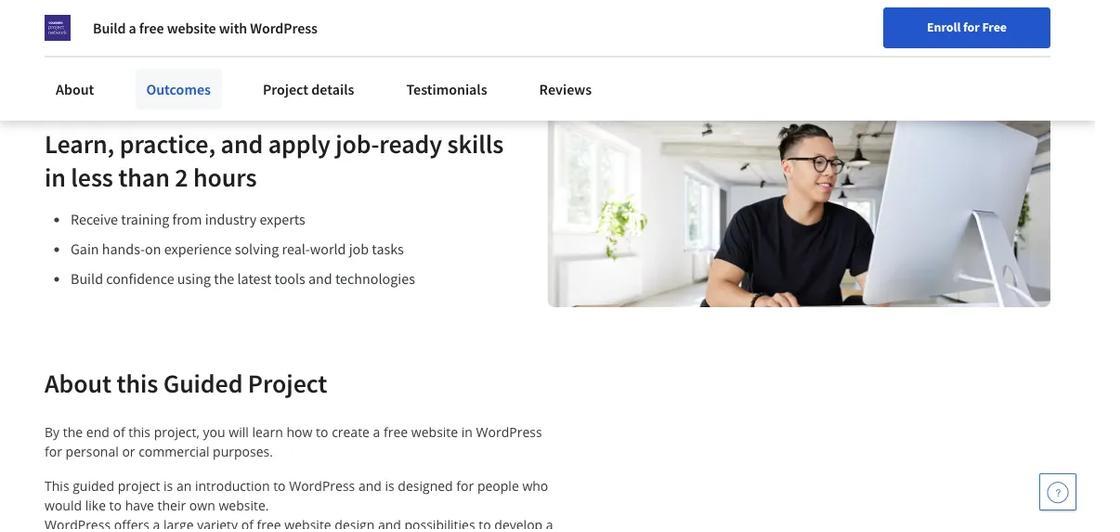 Task type: locate. For each thing, give the bounding box(es) containing it.
1 horizontal spatial is
[[385, 478, 395, 496]]

project left details
[[263, 80, 309, 99]]

skills
[[448, 128, 504, 160]]

enroll
[[928, 19, 961, 35]]

build down the gain at the top left of page
[[71, 270, 103, 289]]

2 vertical spatial website
[[285, 517, 332, 530]]

1 vertical spatial for
[[45, 444, 62, 461]]

wordpress up people
[[476, 424, 543, 442]]

the right by
[[63, 424, 83, 442]]

reviews link
[[529, 69, 603, 110]]

2 vertical spatial a
[[153, 517, 160, 530]]

2 horizontal spatial for
[[964, 19, 980, 35]]

0 horizontal spatial of
[[113, 424, 125, 442]]

about
[[56, 80, 94, 99], [45, 368, 111, 400]]

0 horizontal spatial free
[[139, 19, 164, 37]]

industry
[[205, 211, 257, 229]]

this up or
[[129, 424, 151, 442]]

world
[[310, 240, 346, 259]]

for
[[964, 19, 980, 35], [45, 444, 62, 461], [457, 478, 474, 496]]

build
[[93, 19, 126, 37], [71, 270, 103, 289]]

website left with at the top of page
[[167, 19, 216, 37]]

apply
[[268, 128, 331, 160]]

to
[[316, 424, 329, 442], [273, 478, 286, 496], [109, 497, 122, 515], [479, 517, 491, 530]]

build right coursera project network icon
[[93, 19, 126, 37]]

1 vertical spatial project
[[248, 368, 327, 400]]

for left people
[[457, 478, 474, 496]]

project details
[[263, 80, 355, 99]]

gain hands-on experience solving real-world job tasks
[[71, 240, 404, 259]]

to down by the end of this project, you will learn how to create a free website in wordpress for personal or commercial purposes.
[[273, 478, 286, 496]]

a
[[129, 19, 136, 37], [373, 424, 381, 442], [153, 517, 160, 530]]

wordpress
[[250, 19, 318, 37], [476, 424, 543, 442], [289, 478, 355, 496], [45, 517, 111, 530]]

less
[[71, 161, 113, 194]]

the
[[214, 270, 235, 289], [63, 424, 83, 442]]

1 vertical spatial in
[[462, 424, 473, 442]]

2 vertical spatial free
[[257, 517, 281, 530]]

2 vertical spatial for
[[457, 478, 474, 496]]

website inside the this guided project is an introduction to wordpress and is designed for people who would like to have their own website. wordpress offers a large variety of free website design and possibilities to develop
[[285, 517, 332, 530]]

in inside by the end of this project, you will learn how to create a free website in wordpress for personal or commercial purposes.
[[462, 424, 473, 442]]

a left large
[[153, 517, 160, 530]]

1 horizontal spatial free
[[257, 517, 281, 530]]

guided
[[73, 478, 114, 496]]

learn, practice, and apply job-ready skills in less than 2 hours
[[45, 128, 504, 194]]

project up how
[[248, 368, 327, 400]]

0 horizontal spatial in
[[45, 161, 66, 194]]

free up outcomes
[[139, 19, 164, 37]]

of
[[113, 424, 125, 442], [241, 517, 254, 530]]

1 horizontal spatial of
[[241, 517, 254, 530]]

0 horizontal spatial the
[[63, 424, 83, 442]]

and right design
[[378, 517, 401, 530]]

website up designed
[[412, 424, 458, 442]]

show notifications image
[[913, 23, 935, 46]]

build confidence using the latest tools and technologies
[[71, 270, 415, 289]]

build for build a free website with wordpress
[[93, 19, 126, 37]]

1 vertical spatial build
[[71, 270, 103, 289]]

people
[[478, 478, 519, 496]]

1 horizontal spatial a
[[153, 517, 160, 530]]

solving
[[235, 240, 279, 259]]

to right how
[[316, 424, 329, 442]]

this guided project is an introduction to wordpress and is designed for people who would like to have their own website. wordpress offers a large variety of free website design and possibilities to develop
[[45, 478, 564, 530]]

an
[[177, 478, 192, 496]]

by
[[45, 424, 60, 442]]

1 vertical spatial this
[[129, 424, 151, 442]]

and up hours
[[221, 128, 263, 160]]

1 vertical spatial of
[[241, 517, 254, 530]]

is left an
[[164, 478, 173, 496]]

in
[[45, 161, 66, 194], [462, 424, 473, 442]]

1 horizontal spatial for
[[457, 478, 474, 496]]

by the end of this project, you will learn how to create a free website in wordpress for personal or commercial purposes.
[[45, 424, 546, 461]]

1 horizontal spatial the
[[214, 270, 235, 289]]

practice,
[[120, 128, 216, 160]]

hours
[[193, 161, 257, 194]]

designed
[[398, 478, 453, 496]]

personal
[[66, 444, 119, 461]]

a right the create
[[373, 424, 381, 442]]

1 vertical spatial website
[[412, 424, 458, 442]]

design
[[335, 517, 375, 530]]

0 vertical spatial this
[[117, 368, 158, 400]]

like
[[85, 497, 106, 515]]

free inside by the end of this project, you will learn how to create a free website in wordpress for personal or commercial purposes.
[[384, 424, 408, 442]]

about this guided project
[[45, 368, 327, 400]]

project
[[263, 80, 309, 99], [248, 368, 327, 400]]

purposes.
[[213, 444, 273, 461]]

their
[[158, 497, 186, 515]]

2 horizontal spatial free
[[384, 424, 408, 442]]

1 vertical spatial the
[[63, 424, 83, 442]]

None search field
[[235, 12, 393, 49]]

of down website.
[[241, 517, 254, 530]]

learn,
[[45, 128, 115, 160]]

for inside by the end of this project, you will learn how to create a free website in wordpress for personal or commercial purposes.
[[45, 444, 62, 461]]

and up design
[[359, 478, 382, 496]]

free inside the this guided project is an introduction to wordpress and is designed for people who would like to have their own website. wordpress offers a large variety of free website design and possibilities to develop
[[257, 517, 281, 530]]

and right "tools"
[[309, 270, 333, 289]]

would
[[45, 497, 82, 515]]

this up project,
[[117, 368, 158, 400]]

is
[[164, 478, 173, 496], [385, 478, 395, 496]]

0 vertical spatial for
[[964, 19, 980, 35]]

0 horizontal spatial for
[[45, 444, 62, 461]]

variety
[[197, 517, 238, 530]]

0 vertical spatial in
[[45, 161, 66, 194]]

a right coursera image
[[129, 19, 136, 37]]

than
[[118, 161, 170, 194]]

the right using
[[214, 270, 235, 289]]

1 horizontal spatial in
[[462, 424, 473, 442]]

this
[[117, 368, 158, 400], [129, 424, 151, 442]]

about inside about link
[[56, 80, 94, 99]]

commercial
[[139, 444, 210, 461]]

free down website.
[[257, 517, 281, 530]]

0 vertical spatial project
[[263, 80, 309, 99]]

and
[[221, 128, 263, 160], [309, 270, 333, 289], [359, 478, 382, 496], [378, 517, 401, 530]]

1 vertical spatial free
[[384, 424, 408, 442]]

introduction
[[195, 478, 270, 496]]

1 horizontal spatial website
[[285, 517, 332, 530]]

1 vertical spatial about
[[45, 368, 111, 400]]

of right 'end'
[[113, 424, 125, 442]]

0 horizontal spatial is
[[164, 478, 173, 496]]

about up 'end'
[[45, 368, 111, 400]]

0 horizontal spatial a
[[129, 19, 136, 37]]

about for about
[[56, 80, 94, 99]]

tools
[[275, 270, 306, 289]]

0 vertical spatial of
[[113, 424, 125, 442]]

for inside the this guided project is an introduction to wordpress and is designed for people who would like to have their own website. wordpress offers a large variety of free website design and possibilities to develop
[[457, 478, 474, 496]]

for left free
[[964, 19, 980, 35]]

for down by
[[45, 444, 62, 461]]

is left designed
[[385, 478, 395, 496]]

0 vertical spatial website
[[167, 19, 216, 37]]

free right the create
[[384, 424, 408, 442]]

0 vertical spatial build
[[93, 19, 126, 37]]

enroll for free
[[928, 19, 1008, 35]]

website.
[[219, 497, 269, 515]]

2 horizontal spatial a
[[373, 424, 381, 442]]

possibilities
[[405, 517, 476, 530]]

free
[[139, 19, 164, 37], [384, 424, 408, 442], [257, 517, 281, 530]]

website
[[167, 19, 216, 37], [412, 424, 458, 442], [285, 517, 332, 530]]

of inside by the end of this project, you will learn how to create a free website in wordpress for personal or commercial purposes.
[[113, 424, 125, 442]]

project,
[[154, 424, 200, 442]]

0 vertical spatial the
[[214, 270, 235, 289]]

1 vertical spatial a
[[373, 424, 381, 442]]

0 vertical spatial about
[[56, 80, 94, 99]]

2 horizontal spatial website
[[412, 424, 458, 442]]

about up learn,
[[56, 80, 94, 99]]

for inside button
[[964, 19, 980, 35]]

website left design
[[285, 517, 332, 530]]



Task type: vqa. For each thing, say whether or not it's contained in the screenshot.
second is from the right
yes



Task type: describe. For each thing, give the bounding box(es) containing it.
2 is from the left
[[385, 478, 395, 496]]

technologies
[[335, 270, 415, 289]]

testimonials link
[[395, 69, 499, 110]]

free
[[983, 19, 1008, 35]]

with
[[219, 19, 247, 37]]

end
[[86, 424, 110, 442]]

details
[[312, 80, 355, 99]]

real-
[[282, 240, 310, 259]]

to inside by the end of this project, you will learn how to create a free website in wordpress for personal or commercial purposes.
[[316, 424, 329, 442]]

you
[[203, 424, 226, 442]]

project
[[118, 478, 160, 496]]

or
[[122, 444, 135, 461]]

latest
[[237, 270, 272, 289]]

build a free website with wordpress
[[93, 19, 318, 37]]

wordpress right with at the top of page
[[250, 19, 318, 37]]

about link
[[45, 69, 105, 110]]

gain
[[71, 240, 99, 259]]

confidence
[[106, 270, 174, 289]]

testimonials
[[407, 80, 488, 99]]

offers
[[114, 517, 150, 530]]

own
[[189, 497, 215, 515]]

job-
[[336, 128, 380, 160]]

ready
[[380, 128, 442, 160]]

learn
[[252, 424, 283, 442]]

job
[[349, 240, 369, 259]]

from
[[172, 211, 202, 229]]

a inside by the end of this project, you will learn how to create a free website in wordpress for personal or commercial purposes.
[[373, 424, 381, 442]]

about for about this guided project
[[45, 368, 111, 400]]

a inside the this guided project is an introduction to wordpress and is designed for people who would like to have their own website. wordpress offers a large variety of free website design and possibilities to develop
[[153, 517, 160, 530]]

coursera image
[[9, 15, 127, 45]]

have
[[125, 497, 154, 515]]

help center image
[[1048, 482, 1070, 504]]

to right like
[[109, 497, 122, 515]]

will
[[229, 424, 249, 442]]

outcomes
[[146, 80, 211, 99]]

of inside the this guided project is an introduction to wordpress and is designed for people who would like to have their own website. wordpress offers a large variety of free website design and possibilities to develop
[[241, 517, 254, 530]]

wordpress down would
[[45, 517, 111, 530]]

0 vertical spatial free
[[139, 19, 164, 37]]

guided
[[163, 368, 243, 400]]

training
[[121, 211, 170, 229]]

hands-
[[102, 240, 145, 259]]

outcomes link
[[135, 69, 222, 110]]

reviews
[[540, 80, 592, 99]]

experience
[[164, 240, 232, 259]]

receive
[[71, 211, 118, 229]]

using
[[177, 270, 211, 289]]

project details link
[[252, 69, 366, 110]]

wordpress up design
[[289, 478, 355, 496]]

wordpress inside by the end of this project, you will learn how to create a free website in wordpress for personal or commercial purposes.
[[476, 424, 543, 442]]

create
[[332, 424, 370, 442]]

tasks
[[372, 240, 404, 259]]

0 horizontal spatial website
[[167, 19, 216, 37]]

in inside the learn, practice, and apply job-ready skills in less than 2 hours
[[45, 161, 66, 194]]

receive training from industry experts
[[71, 211, 306, 229]]

to down people
[[479, 517, 491, 530]]

large
[[164, 517, 194, 530]]

build for build confidence using the latest tools and technologies
[[71, 270, 103, 289]]

how
[[287, 424, 313, 442]]

0 vertical spatial a
[[129, 19, 136, 37]]

who
[[523, 478, 549, 496]]

experts
[[260, 211, 306, 229]]

this inside by the end of this project, you will learn how to create a free website in wordpress for personal or commercial purposes.
[[129, 424, 151, 442]]

this
[[45, 478, 69, 496]]

website inside by the end of this project, you will learn how to create a free website in wordpress for personal or commercial purposes.
[[412, 424, 458, 442]]

1 is from the left
[[164, 478, 173, 496]]

enroll for free button
[[884, 7, 1051, 48]]

coursera project network image
[[45, 15, 71, 41]]

and inside the learn, practice, and apply job-ready skills in less than 2 hours
[[221, 128, 263, 160]]

2
[[175, 161, 188, 194]]

the inside by the end of this project, you will learn how to create a free website in wordpress for personal or commercial purposes.
[[63, 424, 83, 442]]

on
[[145, 240, 161, 259]]



